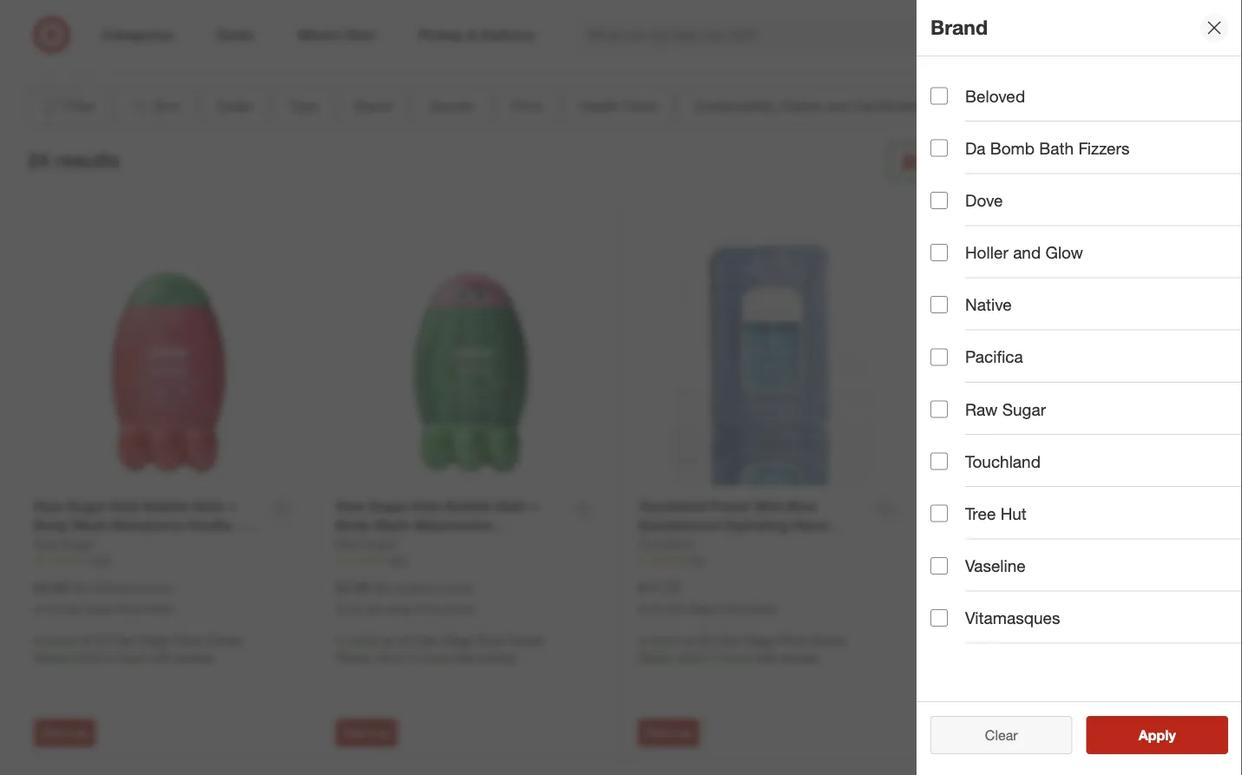 Task type: describe. For each thing, give the bounding box(es) containing it.
price inside $9.59 ( $0.53 /fluid ounce ) at uc san diego price center buy 3 get $5 target giftcard on native deodorant & wash
[[1021, 604, 1045, 617]]

touchland power mist blue sandalwood hydrating hand sanitizer - 1 fl oz (500 sprays) link
[[638, 496, 865, 554]]

apply button
[[1087, 716, 1229, 755]]

native link
[[940, 537, 975, 554]]

Native checkbox
[[931, 296, 948, 314]]

it for touchland power mist blue sandalwood hydrating hand sanitizer - 1 fl oz (500 sprays)
[[670, 727, 677, 740]]

certifications
[[854, 98, 937, 115]]

sugar for raw sugar kids bubble bath + body wash watermelon lemonade - 12 fl oz link
[[369, 498, 408, 515]]

$4.99 for raw sugar kids bubble bath + body wash watermelon lemonade - 12 fl oz
[[336, 580, 370, 597]]

/fluid for strawberry
[[104, 581, 131, 597]]

24
[[27, 148, 50, 172]]

Dove checkbox
[[931, 192, 948, 209]]

pick it up for raw sugar kids bubble bath + body wash strawberry vanilla - 12 fl oz
[[42, 727, 88, 740]]

strawberry
[[111, 518, 185, 535]]

93
[[692, 554, 704, 567]]

stock for touchland power mist blue sandalwood hydrating hand sanitizer - 1 fl oz (500 sprays)
[[651, 633, 681, 648]]

type button
[[274, 88, 333, 126]]

deals
[[217, 98, 252, 115]]

holler and glow
[[965, 243, 1084, 263]]

center inside ready within 2 hours at uc san diego price center
[[1170, 164, 1215, 180]]

up for native body wash - vanilla and floral scent - 18 fl oz
[[982, 727, 994, 740]]

sugar for raw sugar kids bubble bath + body wash strawberry vanilla - 12 fl oz link
[[67, 498, 106, 515]]

it for raw sugar kids bubble bath + body wash watermelon lemonade - 12 fl oz
[[368, 727, 375, 740]]

ounce for 18
[[1041, 582, 1075, 597]]

touchland inside brand "dialog"
[[965, 451, 1041, 471]]

gender
[[429, 98, 475, 115]]

oz inside native body wash - vanilla and floral scent - 18 fl oz
[[1064, 518, 1079, 535]]

diego inside $9.59 ( $0.53 /fluid ounce ) at uc san diego price center buy 3 get $5 target giftcard on native deodorant & wash
[[991, 604, 1019, 617]]

holler
[[965, 243, 1009, 263]]

- inside raw sugar kids bubble bath + body wash strawberry vanilla - 12 fl oz
[[235, 518, 241, 535]]

( for raw sugar kids bubble bath + body wash watermelon lemonade - 12 fl oz
[[373, 581, 377, 597]]

raw sugar kids bubble bath + body wash strawberry vanilla - 12 fl oz link
[[34, 496, 260, 554]]

hydrating
[[724, 518, 788, 535]]

sugar for raw sugar link for raw sugar kids bubble bath + body wash watermelon lemonade - 12 fl oz
[[363, 537, 396, 552]]

in stock at  uc san diego price center ready within 2 hours with pickup for 1
[[638, 633, 847, 666]]

guest rating
[[973, 98, 1055, 115]]

up for raw sugar kids bubble bath + body wash watermelon lemonade - 12 fl oz
[[377, 727, 390, 740]]

diego inside the $11.79 at uc san diego price center
[[689, 603, 716, 616]]

kids for watermelon
[[412, 498, 442, 515]]

1209
[[88, 554, 111, 567]]

pick it up for native body wash - vanilla and floral scent - 18 fl oz
[[948, 727, 994, 740]]

sustainability claims and certifications button
[[679, 88, 952, 126]]

at inside $9.59 ( $0.53 /fluid ounce ) at uc san diego price center buy 3 get $5 target giftcard on native deodorant & wash
[[940, 604, 949, 617]]

pick it up for touchland power mist blue sandalwood hydrating hand sanitizer - 1 fl oz (500 sprays)
[[646, 727, 692, 740]]

facts
[[624, 98, 658, 115]]

fizzers
[[1079, 138, 1130, 158]]

&
[[1000, 641, 1008, 656]]

watermelon
[[413, 518, 492, 535]]

$0.42 for watermelon
[[377, 581, 406, 597]]

power
[[710, 498, 751, 515]]

sprays)
[[784, 537, 833, 554]]

with for 1
[[756, 651, 778, 666]]

bubble for watermelon
[[446, 498, 492, 515]]

31 link
[[940, 554, 1209, 570]]

bath for raw sugar kids bubble bath + body wash strawberry vanilla - 12 fl oz
[[194, 498, 225, 515]]

Beloved checkbox
[[931, 87, 948, 105]]

sugar for raw sugar kids bubble bath + body wash strawberry vanilla - 12 fl oz raw sugar link
[[61, 537, 93, 552]]

tree hut
[[965, 504, 1027, 524]]

pick for raw sugar kids bubble bath + body wash watermelon lemonade - 12 fl oz
[[344, 727, 365, 740]]

rating
[[1014, 98, 1055, 115]]

native inside native body wash - vanilla and floral scent - 18 fl oz
[[940, 499, 982, 516]]

sponsored
[[1091, 56, 1142, 69]]

health facts
[[580, 98, 658, 115]]

diego down 585
[[387, 603, 414, 616]]

native body wash - vanilla and floral scent - 18 fl oz link
[[940, 497, 1168, 537]]

wash inside native body wash - vanilla and floral scent - 18 fl oz
[[1023, 499, 1059, 516]]

floral
[[940, 518, 977, 535]]

native down floral
[[940, 538, 975, 553]]

585
[[390, 554, 407, 567]]

results
[[55, 148, 120, 172]]

ready for raw sugar kids bubble bath + body wash strawberry vanilla - 12 fl oz
[[34, 651, 68, 666]]

What can we help you find? suggestions appear below search field
[[577, 16, 1009, 54]]

type
[[289, 98, 318, 115]]

with for lemonade
[[453, 651, 476, 666]]

health facts button
[[565, 88, 672, 126]]

pick for touchland power mist blue sandalwood hydrating hand sanitizer - 1 fl oz (500 sprays)
[[646, 727, 667, 740]]

price inside ready within 2 hours at uc san diego price center
[[1132, 164, 1167, 180]]

stock for raw sugar kids bubble bath + body wash strawberry vanilla - 12 fl oz
[[47, 633, 77, 648]]

bubble for strawberry
[[143, 498, 190, 515]]

up for touchland power mist blue sandalwood hydrating hand sanitizer - 1 fl oz (500 sprays)
[[680, 727, 692, 740]]

/fluid for watermelon
[[406, 581, 433, 597]]

deals button
[[203, 88, 267, 126]]

price button
[[497, 88, 558, 126]]

$0.53
[[981, 582, 1011, 597]]

fl inside native body wash - vanilla and floral scent - 18 fl oz
[[1052, 518, 1060, 535]]

filter button
[[27, 88, 108, 126]]

hut
[[1001, 504, 1027, 524]]

native inside brand "dialog"
[[965, 295, 1012, 315]]

pick it up button for native body wash - vanilla and floral scent - 18 fl oz
[[940, 720, 1002, 747]]

body for raw sugar kids bubble bath + body wash strawberry vanilla - 12 fl oz
[[34, 518, 68, 535]]

) for -
[[1075, 582, 1078, 597]]

pickup for raw sugar kids bubble bath + body wash strawberry vanilla - 12 fl oz
[[177, 651, 214, 666]]

sustainability
[[694, 98, 777, 115]]

clear button
[[931, 716, 1073, 755]]

2 for raw sugar kids bubble bath + body wash watermelon lemonade - 12 fl oz
[[409, 651, 416, 666]]

Vitamasques checkbox
[[931, 609, 948, 627]]

) for watermelon
[[470, 581, 474, 597]]

pick for raw sugar kids bubble bath + body wash strawberry vanilla - 12 fl oz
[[42, 727, 63, 740]]

target
[[1012, 624, 1045, 639]]

+ for raw sugar kids bubble bath + body wash strawberry vanilla - 12 fl oz
[[229, 498, 237, 515]]

bomb
[[990, 138, 1035, 158]]

24 results
[[27, 148, 120, 172]]

hours for touchland power mist blue sandalwood hydrating hand sanitizer - 1 fl oz (500 sprays)
[[722, 651, 752, 666]]

$11.79 at uc san diego price center
[[638, 580, 778, 616]]

body for raw sugar kids bubble bath + body wash watermelon lemonade - 12 fl oz
[[336, 518, 370, 535]]

oz inside raw sugar kids bubble bath + body wash watermelon lemonade - 12 fl oz
[[450, 537, 465, 554]]

ready inside ready within 2 hours at uc san diego price center
[[1016, 144, 1056, 161]]

in for touchland power mist blue sandalwood hydrating hand sanitizer - 1 fl oz (500 sprays)
[[638, 633, 648, 648]]

in for raw sugar kids bubble bath + body wash watermelon lemonade - 12 fl oz
[[336, 633, 346, 648]]

health
[[580, 98, 620, 115]]

vaseline
[[965, 556, 1026, 576]]

3
[[965, 624, 972, 639]]

Holler and Glow checkbox
[[931, 244, 948, 261]]

$5
[[996, 624, 1009, 639]]

pick it up for raw sugar kids bubble bath + body wash watermelon lemonade - 12 fl oz
[[344, 727, 390, 740]]

ready for touchland power mist blue sandalwood hydrating hand sanitizer - 1 fl oz (500 sprays)
[[638, 651, 673, 666]]

fl inside touchland power mist blue sandalwood hydrating hand sanitizer - 1 fl oz (500 sprays)
[[721, 537, 729, 554]]

$9.59
[[940, 581, 974, 598]]

sugar inside brand "dialog"
[[1003, 399, 1046, 419]]

giftcard
[[1049, 624, 1095, 639]]

ready within 2 hours with pickup
[[940, 690, 1120, 705]]

585 link
[[336, 554, 603, 569]]

center inside the $11.79 at uc san diego price center
[[746, 603, 778, 616]]

diego down the 585 link
[[442, 633, 474, 648]]

raw sugar kids bubble bath + body wash strawberry vanilla - 12 fl oz
[[34, 498, 260, 554]]

12 for lemonade
[[419, 537, 434, 554]]

center inside $9.59 ( $0.53 /fluid ounce ) at uc san diego price center buy 3 get $5 target giftcard on native deodorant & wash
[[1048, 604, 1080, 617]]

and inside button
[[827, 98, 850, 115]]

$9.59 ( $0.53 /fluid ounce ) at uc san diego price center buy 3 get $5 target giftcard on native deodorant & wash
[[940, 581, 1150, 656]]

vanilla inside native body wash - vanilla and floral scent - 18 fl oz
[[1073, 499, 1115, 516]]

and inside native body wash - vanilla and floral scent - 18 fl oz
[[1119, 499, 1144, 516]]

price inside the $11.79 at uc san diego price center
[[719, 603, 743, 616]]

12 for vanilla
[[245, 518, 260, 535]]

deodorant
[[940, 641, 997, 656]]

- inside raw sugar kids bubble bath + body wash watermelon lemonade - 12 fl oz
[[409, 537, 415, 554]]

ready within 2 hours at uc san diego price center
[[1016, 144, 1215, 180]]

fl inside raw sugar kids bubble bath + body wash watermelon lemonade - 12 fl oz
[[438, 537, 446, 554]]

sort
[[154, 98, 181, 115]]

wash
[[1011, 641, 1039, 656]]

brand inside button
[[355, 98, 392, 115]]

hand
[[792, 518, 827, 535]]

buy
[[940, 624, 961, 639]]

within for raw sugar kids bubble bath + body wash watermelon lemonade - 12 fl oz
[[374, 651, 406, 666]]

sanitizer
[[638, 537, 696, 554]]

diego down 1209 at the left bottom of the page
[[85, 603, 112, 616]]

vanilla inside raw sugar kids bubble bath + body wash strawberry vanilla - 12 fl oz
[[189, 518, 231, 535]]

raw sugar for raw sugar kids bubble bath + body wash strawberry vanilla - 12 fl oz
[[34, 537, 93, 552]]

guest rating button
[[959, 88, 1069, 126]]

uc inside ready within 2 hours at uc san diego price center
[[1036, 164, 1057, 180]]

pick it up button for raw sugar kids bubble bath + body wash strawberry vanilla - 12 fl oz
[[34, 720, 96, 747]]

$4.99 ( $0.42 /fluid ounce ) at uc san diego price center for watermelon
[[336, 580, 475, 616]]

bath inside brand "dialog"
[[1040, 138, 1074, 158]]

wash for raw sugar kids bubble bath + body wash watermelon lemonade - 12 fl oz
[[374, 518, 410, 535]]

wash for raw sugar kids bubble bath + body wash strawberry vanilla - 12 fl oz
[[72, 518, 107, 535]]

pick for native body wash - vanilla and floral scent - 18 fl oz
[[948, 727, 970, 740]]

fl inside raw sugar kids bubble bath + body wash strawberry vanilla - 12 fl oz
[[34, 537, 42, 554]]

31
[[994, 555, 1006, 568]]

mist
[[755, 498, 784, 515]]

Da Bomb Bath Fizzers checkbox
[[931, 140, 948, 157]]

at inside ready within 2 hours at uc san diego price center
[[1016, 164, 1029, 180]]

1
[[709, 537, 717, 554]]

san inside $9.59 ( $0.53 /fluid ounce ) at uc san diego price center buy 3 get $5 target giftcard on native deodorant & wash
[[970, 604, 988, 617]]

pacifica
[[965, 347, 1023, 367]]

sandalwood
[[638, 518, 720, 535]]

lemonade
[[336, 537, 405, 554]]

within inside ready within 2 hours at uc san diego price center
[[1060, 144, 1096, 161]]

guest
[[973, 98, 1011, 115]]

2 for raw sugar kids bubble bath + body wash strawberry vanilla - 12 fl oz
[[107, 651, 114, 666]]

filter
[[65, 98, 95, 115]]

body inside native body wash - vanilla and floral scent - 18 fl oz
[[986, 499, 1020, 516]]

up for raw sugar kids bubble bath + body wash strawberry vanilla - 12 fl oz
[[75, 727, 88, 740]]

clear
[[985, 727, 1018, 744]]

Tree Hut checkbox
[[931, 505, 948, 522]]

touchland for touchland power mist blue sandalwood hydrating hand sanitizer - 1 fl oz (500 sprays)
[[638, 498, 706, 515]]



Task type: locate. For each thing, give the bounding box(es) containing it.
it for raw sugar kids bubble bath + body wash strawberry vanilla - 12 fl oz
[[66, 727, 72, 740]]

2 horizontal spatial in stock at  uc san diego price center ready within 2 hours with pickup
[[638, 633, 847, 666]]

get
[[975, 624, 992, 639]]

pick
[[42, 727, 63, 740], [344, 727, 365, 740], [646, 727, 667, 740], [948, 727, 970, 740]]

/fluid down 585
[[406, 581, 433, 597]]

price
[[512, 98, 543, 115], [1132, 164, 1167, 180], [115, 603, 139, 616], [417, 603, 441, 616], [719, 603, 743, 616], [1021, 604, 1045, 617], [175, 633, 203, 648], [477, 633, 505, 648], [779, 633, 807, 648]]

2 $0.42 from the left
[[377, 581, 406, 597]]

fl right 18
[[1052, 518, 1060, 535]]

diego down the $11.79 at uc san diego price center
[[744, 633, 776, 648]]

+
[[229, 498, 237, 515], [531, 498, 539, 515]]

stock for raw sugar kids bubble bath + body wash watermelon lemonade - 12 fl oz
[[349, 633, 379, 648]]

dove
[[965, 190, 1003, 210]]

raw sugar link for raw sugar kids bubble bath + body wash watermelon lemonade - 12 fl oz
[[336, 536, 396, 554]]

1 $4.99 from the left
[[34, 580, 68, 597]]

sugar
[[1003, 399, 1046, 419], [67, 498, 106, 515], [369, 498, 408, 515], [61, 537, 93, 552], [363, 537, 396, 552]]

3 pick from the left
[[646, 727, 667, 740]]

+ inside raw sugar kids bubble bath + body wash strawberry vanilla - 12 fl oz
[[229, 498, 237, 515]]

4 pick it up from the left
[[948, 727, 994, 740]]

price inside button
[[512, 98, 543, 115]]

1 pick it up from the left
[[42, 727, 88, 740]]

) inside $9.59 ( $0.53 /fluid ounce ) at uc san diego price center buy 3 get $5 target giftcard on native deodorant & wash
[[1075, 582, 1078, 597]]

1 horizontal spatial ounce
[[437, 581, 470, 597]]

advertisement region
[[100, 0, 1142, 55]]

raw sugar kids bubble bath + body wash watermelon lemonade - 12 fl oz
[[336, 498, 539, 554]]

ready for raw sugar kids bubble bath + body wash watermelon lemonade - 12 fl oz
[[336, 651, 371, 666]]

( for native body wash - vanilla and floral scent - 18 fl oz
[[978, 582, 981, 597]]

hours for raw sugar kids bubble bath + body wash strawberry vanilla - 12 fl oz
[[117, 651, 148, 666]]

pickup
[[924, 154, 969, 171]]

2 in stock at  uc san diego price center ready within 2 hours with pickup from the left
[[336, 633, 545, 666]]

in stock at  uc san diego price center ready within 2 hours with pickup for lemonade
[[336, 633, 545, 666]]

diego down 1209 link
[[139, 633, 171, 648]]

$4.99 ( $0.42 /fluid ounce ) at uc san diego price center down 1209 at the left bottom of the page
[[34, 580, 173, 616]]

1 horizontal spatial in
[[336, 633, 346, 648]]

1 in stock at  uc san diego price center ready within 2 hours with pickup from the left
[[34, 633, 243, 666]]

1 vertical spatial and
[[1013, 243, 1041, 263]]

san inside ready within 2 hours at uc san diego price center
[[1060, 164, 1086, 180]]

1 raw sugar link from the left
[[34, 536, 93, 554]]

uc
[[1036, 164, 1057, 180], [46, 603, 61, 616], [348, 603, 363, 616], [650, 603, 665, 616], [952, 604, 967, 617], [94, 633, 112, 648], [396, 633, 414, 648], [698, 633, 716, 648]]

) for strawberry
[[168, 581, 171, 597]]

hours inside ready within 2 hours at uc san diego price center
[[1112, 144, 1147, 161]]

raw sugar up 1209 at the left bottom of the page
[[34, 537, 93, 552]]

1 it from the left
[[66, 727, 72, 740]]

2 $4.99 from the left
[[336, 580, 370, 597]]

0 vertical spatial brand
[[931, 15, 988, 40]]

brand up "beloved" checkbox
[[931, 15, 988, 40]]

- inside touchland power mist blue sandalwood hydrating hand sanitizer - 1 fl oz (500 sprays)
[[700, 537, 705, 554]]

ounce inside $9.59 ( $0.53 /fluid ounce ) at uc san diego price center buy 3 get $5 target giftcard on native deodorant & wash
[[1041, 582, 1075, 597]]

vanilla up 1209 link
[[189, 518, 231, 535]]

2 horizontal spatial /fluid
[[1011, 582, 1038, 597]]

2 horizontal spatial )
[[1075, 582, 1078, 597]]

raw
[[965, 399, 998, 419], [34, 498, 63, 515], [336, 498, 365, 515], [34, 537, 58, 552], [336, 537, 360, 552]]

at
[[1016, 164, 1029, 180], [34, 603, 43, 616], [336, 603, 345, 616], [638, 603, 647, 616], [940, 604, 949, 617], [80, 633, 91, 648], [382, 633, 393, 648], [685, 633, 695, 648]]

apply
[[1139, 727, 1176, 744]]

bath
[[1040, 138, 1074, 158], [194, 498, 225, 515], [496, 498, 527, 515]]

1 horizontal spatial )
[[470, 581, 474, 597]]

) down the 585 link
[[470, 581, 474, 597]]

0 vertical spatial 12
[[245, 518, 260, 535]]

- left 1
[[700, 537, 705, 554]]

2 pick from the left
[[344, 727, 365, 740]]

0 horizontal spatial wash
[[72, 518, 107, 535]]

fl down watermelon
[[438, 537, 446, 554]]

raw sugar link for raw sugar kids bubble bath + body wash strawberry vanilla - 12 fl oz
[[34, 536, 93, 554]]

raw sugar link up 585
[[336, 536, 396, 554]]

bubble inside raw sugar kids bubble bath + body wash strawberry vanilla - 12 fl oz
[[143, 498, 190, 515]]

2 + from the left
[[531, 498, 539, 515]]

raw inside brand "dialog"
[[965, 399, 998, 419]]

pick it up button for raw sugar kids bubble bath + body wash watermelon lemonade - 12 fl oz
[[336, 720, 398, 747]]

Vaseline checkbox
[[931, 557, 948, 575]]

raw for raw sugar link for raw sugar kids bubble bath + body wash watermelon lemonade - 12 fl oz
[[336, 537, 360, 552]]

0 horizontal spatial $4.99
[[34, 580, 68, 597]]

da
[[965, 138, 986, 158]]

and up 31 link
[[1119, 499, 1144, 516]]

raw sugar link
[[34, 536, 93, 554], [336, 536, 396, 554]]

1 vertical spatial brand
[[355, 98, 392, 115]]

1 vertical spatial vanilla
[[189, 518, 231, 535]]

touchland inside touchland power mist blue sandalwood hydrating hand sanitizer - 1 fl oz (500 sprays)
[[638, 498, 706, 515]]

brand inside "dialog"
[[931, 15, 988, 40]]

raw inside raw sugar kids bubble bath + body wash watermelon lemonade - 12 fl oz
[[336, 498, 365, 515]]

0 vertical spatial touchland
[[965, 451, 1041, 471]]

1 + from the left
[[229, 498, 237, 515]]

in stock at  uc san diego price center ready within 2 hours with pickup
[[34, 633, 243, 666], [336, 633, 545, 666], [638, 633, 847, 666]]

and right claims
[[827, 98, 850, 115]]

pick it up button for touchland power mist blue sandalwood hydrating hand sanitizer - 1 fl oz (500 sprays)
[[638, 720, 700, 747]]

vanilla
[[1073, 499, 1115, 516], [189, 518, 231, 535]]

1 horizontal spatial raw sugar link
[[336, 536, 396, 554]]

2 in from the left
[[336, 633, 346, 648]]

12 inside raw sugar kids bubble bath + body wash watermelon lemonade - 12 fl oz
[[419, 537, 434, 554]]

$0.42 for strawberry
[[74, 581, 104, 597]]

0 horizontal spatial brand
[[355, 98, 392, 115]]

stock
[[47, 633, 77, 648], [349, 633, 379, 648], [651, 633, 681, 648]]

- left 18
[[1023, 518, 1029, 535]]

raw sugar kids bubble bath + body wash watermelon lemonade - 12 fl oz link
[[336, 496, 563, 554]]

) down 1209 link
[[168, 581, 171, 597]]

beloved
[[965, 86, 1026, 106]]

in for raw sugar kids bubble bath + body wash strawberry vanilla - 12 fl oz
[[34, 633, 44, 648]]

1 horizontal spatial in stock at  uc san diego price center ready within 2 hours with pickup
[[336, 633, 545, 666]]

native body wash - vanilla and floral scent - 18 fl oz image
[[940, 219, 1209, 487], [940, 219, 1209, 487]]

kids for strawberry
[[110, 498, 140, 515]]

body inside raw sugar kids bubble bath + body wash strawberry vanilla - 12 fl oz
[[34, 518, 68, 535]]

0 vertical spatial and
[[827, 98, 850, 115]]

3 pick it up button from the left
[[638, 720, 700, 747]]

within for raw sugar kids bubble bath + body wash strawberry vanilla - 12 fl oz
[[72, 651, 104, 666]]

touchland power mist blue sandalwood hydrating hand sanitizer - 1 fl oz (500 sprays) image
[[638, 219, 906, 486], [638, 219, 906, 486]]

/fluid up vitamasques
[[1011, 582, 1038, 597]]

1 horizontal spatial raw sugar
[[336, 537, 396, 552]]

raw inside raw sugar kids bubble bath + body wash strawberry vanilla - 12 fl oz
[[34, 498, 63, 515]]

diego down 93
[[689, 603, 716, 616]]

0 horizontal spatial kids
[[110, 498, 140, 515]]

wash inside raw sugar kids bubble bath + body wash strawberry vanilla - 12 fl oz
[[72, 518, 107, 535]]

2 horizontal spatial (
[[978, 582, 981, 597]]

native up floral
[[940, 499, 982, 516]]

$0.42 down 1209 at the left bottom of the page
[[74, 581, 104, 597]]

4 pick it up button from the left
[[940, 720, 1002, 747]]

2 $4.99 ( $0.42 /fluid ounce ) at uc san diego price center from the left
[[336, 580, 475, 616]]

1 kids from the left
[[110, 498, 140, 515]]

uc san diego price center button
[[1036, 162, 1215, 182]]

1 horizontal spatial wash
[[374, 518, 410, 535]]

0 horizontal spatial (
[[71, 581, 74, 597]]

) down 31 link
[[1075, 582, 1078, 597]]

brand button
[[340, 88, 407, 126]]

ounce down the 585 link
[[437, 581, 470, 597]]

it for native body wash - vanilla and floral scent - 18 fl oz
[[972, 727, 979, 740]]

wash up lemonade on the bottom
[[374, 518, 410, 535]]

2 kids from the left
[[412, 498, 442, 515]]

bath right bomb on the right top of page
[[1040, 138, 1074, 158]]

1 horizontal spatial kids
[[412, 498, 442, 515]]

da bomb bath fizzers
[[965, 138, 1130, 158]]

bubble inside raw sugar kids bubble bath + body wash watermelon lemonade - 12 fl oz
[[446, 498, 492, 515]]

Raw Sugar checkbox
[[931, 401, 948, 418]]

1 pick from the left
[[42, 727, 63, 740]]

bath inside raw sugar kids bubble bath + body wash strawberry vanilla - 12 fl oz
[[194, 498, 225, 515]]

3 up from the left
[[680, 727, 692, 740]]

hours for raw sugar kids bubble bath + body wash watermelon lemonade - 12 fl oz
[[419, 651, 450, 666]]

oz inside touchland power mist blue sandalwood hydrating hand sanitizer - 1 fl oz (500 sprays)
[[733, 537, 748, 554]]

brand right the type
[[355, 98, 392, 115]]

raw sugar link up 1209 at the left bottom of the page
[[34, 536, 93, 554]]

2 horizontal spatial ounce
[[1041, 582, 1075, 597]]

sugar inside raw sugar kids bubble bath + body wash strawberry vanilla - 12 fl oz
[[67, 498, 106, 515]]

2 raw sugar link from the left
[[336, 536, 396, 554]]

2 horizontal spatial in
[[638, 633, 648, 648]]

sustainability claims and certifications
[[694, 98, 937, 115]]

touchland power mist blue sandalwood hydrating hand sanitizer - 1 fl oz (500 sprays)
[[638, 498, 833, 554]]

touchland link
[[638, 536, 694, 554]]

( inside $9.59 ( $0.53 /fluid ounce ) at uc san diego price center buy 3 get $5 target giftcard on native deodorant & wash
[[978, 582, 981, 597]]

and inside "dialog"
[[1013, 243, 1041, 263]]

in stock at  uc san diego price center ready within 2 hours with pickup for vanilla
[[34, 633, 243, 666]]

oz down watermelon
[[450, 537, 465, 554]]

/fluid down 1209 at the left bottom of the page
[[104, 581, 131, 597]]

93 link
[[638, 554, 906, 569]]

1 horizontal spatial bath
[[496, 498, 527, 515]]

3 it from the left
[[670, 727, 677, 740]]

1 up from the left
[[75, 727, 88, 740]]

0 horizontal spatial stock
[[47, 633, 77, 648]]

and left the glow
[[1013, 243, 1041, 263]]

oz
[[1064, 518, 1079, 535], [46, 537, 61, 554], [450, 537, 465, 554], [733, 537, 748, 554]]

kids up strawberry
[[110, 498, 140, 515]]

0 horizontal spatial /fluid
[[104, 581, 131, 597]]

18
[[1033, 518, 1048, 535]]

ounce down 31 link
[[1041, 582, 1075, 597]]

native right on
[[1115, 624, 1150, 639]]

1209 link
[[34, 554, 301, 569]]

0 vertical spatial vanilla
[[1073, 499, 1115, 516]]

- up 1209 link
[[235, 518, 241, 535]]

2 horizontal spatial and
[[1119, 499, 1144, 516]]

0 horizontal spatial ounce
[[134, 581, 168, 597]]

bath for raw sugar kids bubble bath + body wash watermelon lemonade - 12 fl oz
[[496, 498, 527, 515]]

1 horizontal spatial vanilla
[[1073, 499, 1115, 516]]

ready
[[1016, 144, 1056, 161], [34, 651, 68, 666], [336, 651, 371, 666], [638, 651, 673, 666], [940, 690, 975, 705]]

1 horizontal spatial stock
[[349, 633, 379, 648]]

1 horizontal spatial +
[[531, 498, 539, 515]]

2 horizontal spatial stock
[[651, 633, 681, 648]]

up
[[75, 727, 88, 740], [377, 727, 390, 740], [680, 727, 692, 740], [982, 727, 994, 740]]

raw sugar up 585
[[336, 537, 396, 552]]

oz down hydrating
[[733, 537, 748, 554]]

1 vertical spatial touchland
[[638, 498, 706, 515]]

oz left 1209 at the left bottom of the page
[[46, 537, 61, 554]]

+ for raw sugar kids bubble bath + body wash watermelon lemonade - 12 fl oz
[[531, 498, 539, 515]]

0 horizontal spatial $0.42
[[74, 581, 104, 597]]

bubble up strawberry
[[143, 498, 190, 515]]

0 horizontal spatial bubble
[[143, 498, 190, 515]]

native
[[965, 295, 1012, 315], [940, 499, 982, 516], [940, 538, 975, 553], [1115, 624, 1150, 639]]

- right "hut"
[[1063, 499, 1069, 516]]

4 pick from the left
[[948, 727, 970, 740]]

1 $4.99 ( $0.42 /fluid ounce ) at uc san diego price center from the left
[[34, 580, 173, 616]]

diego inside ready within 2 hours at uc san diego price center
[[1090, 164, 1128, 180]]

1 horizontal spatial body
[[336, 518, 370, 535]]

2 stock from the left
[[349, 633, 379, 648]]

2 pick it up from the left
[[344, 727, 390, 740]]

3 in from the left
[[638, 633, 648, 648]]

1 pick it up button from the left
[[34, 720, 96, 747]]

+ up the 585 link
[[531, 498, 539, 515]]

0 horizontal spatial )
[[168, 581, 171, 597]]

bath up 1209 link
[[194, 498, 225, 515]]

3 stock from the left
[[651, 633, 681, 648]]

raw sugar kids bubble bath + body wash watermelon lemonade - 12 fl oz image
[[336, 219, 603, 486], [336, 219, 603, 486]]

2 horizontal spatial body
[[986, 499, 1020, 516]]

(500
[[752, 537, 780, 554]]

blue
[[788, 498, 817, 515]]

oz right 18
[[1064, 518, 1079, 535]]

fl
[[1052, 518, 1060, 535], [34, 537, 42, 554], [438, 537, 446, 554], [721, 537, 729, 554]]

vitamasques
[[965, 608, 1061, 628]]

2 vertical spatial touchland
[[638, 537, 694, 552]]

0 horizontal spatial in
[[34, 633, 44, 648]]

1 horizontal spatial $4.99 ( $0.42 /fluid ounce ) at uc san diego price center
[[336, 580, 475, 616]]

san inside the $11.79 at uc san diego price center
[[668, 603, 686, 616]]

4 up from the left
[[982, 727, 994, 740]]

touchland up tree hut
[[965, 451, 1041, 471]]

1 $0.42 from the left
[[74, 581, 104, 597]]

sugar inside raw sugar kids bubble bath + body wash watermelon lemonade - 12 fl oz
[[369, 498, 408, 515]]

wash up 1209 at the left bottom of the page
[[72, 518, 107, 535]]

0 horizontal spatial raw sugar
[[34, 537, 93, 552]]

and
[[827, 98, 850, 115], [1013, 243, 1041, 263], [1119, 499, 1144, 516]]

gender button
[[414, 88, 490, 126]]

3 pick it up from the left
[[646, 727, 692, 740]]

+ up 1209 link
[[229, 498, 237, 515]]

0 horizontal spatial bath
[[194, 498, 225, 515]]

1 horizontal spatial $4.99
[[336, 580, 370, 597]]

native right native checkbox
[[965, 295, 1012, 315]]

(
[[71, 581, 74, 597], [373, 581, 377, 597], [978, 582, 981, 597]]

2 horizontal spatial bath
[[1040, 138, 1074, 158]]

1 bubble from the left
[[143, 498, 190, 515]]

2 inside ready within 2 hours at uc san diego price center
[[1100, 144, 1108, 161]]

ounce for lemonade
[[437, 581, 470, 597]]

/fluid inside $9.59 ( $0.53 /fluid ounce ) at uc san diego price center buy 3 get $5 target giftcard on native deodorant & wash
[[1011, 582, 1038, 597]]

0 horizontal spatial 12
[[245, 518, 260, 535]]

pickup for raw sugar kids bubble bath + body wash watermelon lemonade - 12 fl oz
[[479, 651, 516, 666]]

hours
[[1112, 144, 1147, 161], [117, 651, 148, 666], [419, 651, 450, 666], [722, 651, 752, 666], [1024, 690, 1054, 705]]

4 it from the left
[[972, 727, 979, 740]]

scent
[[981, 518, 1019, 535]]

wash inside raw sugar kids bubble bath + body wash watermelon lemonade - 12 fl oz
[[374, 518, 410, 535]]

uc inside the $11.79 at uc san diego price center
[[650, 603, 665, 616]]

1 vertical spatial 12
[[419, 537, 434, 554]]

2 for touchland power mist blue sandalwood hydrating hand sanitizer - 1 fl oz (500 sprays)
[[712, 651, 718, 666]]

1 horizontal spatial brand
[[931, 15, 988, 40]]

1 in from the left
[[34, 633, 44, 648]]

pickup button
[[888, 143, 1002, 181]]

glow
[[1046, 243, 1084, 263]]

2 up from the left
[[377, 727, 390, 740]]

bubble up watermelon
[[446, 498, 492, 515]]

native body wash - vanilla and floral scent - 18 fl oz
[[940, 499, 1144, 535]]

$4.99
[[34, 580, 68, 597], [336, 580, 370, 597]]

0 horizontal spatial body
[[34, 518, 68, 535]]

native inside $9.59 ( $0.53 /fluid ounce ) at uc san diego price center buy 3 get $5 target giftcard on native deodorant & wash
[[1115, 624, 1150, 639]]

oz inside raw sugar kids bubble bath + body wash strawberry vanilla - 12 fl oz
[[46, 537, 61, 554]]

$0.42 down 585
[[377, 581, 406, 597]]

ounce
[[134, 581, 168, 597], [437, 581, 470, 597], [1041, 582, 1075, 597]]

raw sugar kids bubble bath + body wash strawberry vanilla - 12 fl oz image
[[34, 219, 301, 486], [34, 219, 301, 486]]

in
[[34, 633, 44, 648], [336, 633, 346, 648], [638, 633, 648, 648]]

2 bubble from the left
[[446, 498, 492, 515]]

raw for raw sugar kids bubble bath + body wash strawberry vanilla - 12 fl oz raw sugar link
[[34, 537, 58, 552]]

sort button
[[115, 88, 196, 126]]

kids inside raw sugar kids bubble bath + body wash watermelon lemonade - 12 fl oz
[[412, 498, 442, 515]]

claims
[[781, 98, 823, 115]]

1 horizontal spatial and
[[1013, 243, 1041, 263]]

2 it from the left
[[368, 727, 375, 740]]

/fluid for -
[[1011, 582, 1038, 597]]

+ inside raw sugar kids bubble bath + body wash watermelon lemonade - 12 fl oz
[[531, 498, 539, 515]]

diego down fizzers
[[1090, 164, 1128, 180]]

brand dialog
[[917, 0, 1242, 775]]

kids inside raw sugar kids bubble bath + body wash strawberry vanilla - 12 fl oz
[[110, 498, 140, 515]]

1 horizontal spatial $0.42
[[377, 581, 406, 597]]

$4.99 ( $0.42 /fluid ounce ) at uc san diego price center down 585
[[336, 580, 475, 616]]

raw sugar down pacifica
[[965, 399, 1046, 419]]

touchland
[[965, 451, 1041, 471], [638, 498, 706, 515], [638, 537, 694, 552]]

touchland up sandalwood
[[638, 498, 706, 515]]

touchland down sandalwood
[[638, 537, 694, 552]]

Touchland checkbox
[[931, 453, 948, 470]]

uc inside $9.59 ( $0.53 /fluid ounce ) at uc san diego price center buy 3 get $5 target giftcard on native deodorant & wash
[[952, 604, 967, 617]]

at inside the $11.79 at uc san diego price center
[[638, 603, 647, 616]]

kids
[[110, 498, 140, 515], [412, 498, 442, 515]]

tree
[[965, 504, 996, 524]]

raw sugar inside brand "dialog"
[[965, 399, 1046, 419]]

- right 585
[[409, 537, 415, 554]]

2 horizontal spatial wash
[[1023, 499, 1059, 516]]

$11.79
[[638, 580, 680, 597]]

fl left 1209 at the left bottom of the page
[[34, 537, 42, 554]]

$4.99 ( $0.42 /fluid ounce ) at uc san diego price center for strawberry
[[34, 580, 173, 616]]

1 horizontal spatial bubble
[[446, 498, 492, 515]]

2 horizontal spatial raw sugar
[[965, 399, 1046, 419]]

( for raw sugar kids bubble bath + body wash strawberry vanilla - 12 fl oz
[[71, 581, 74, 597]]

0 horizontal spatial +
[[229, 498, 237, 515]]

vanilla up 31 link
[[1073, 499, 1115, 516]]

1 horizontal spatial (
[[373, 581, 377, 597]]

raw for raw sugar kids bubble bath + body wash watermelon lemonade - 12 fl oz link
[[336, 498, 365, 515]]

ounce down 1209 link
[[134, 581, 168, 597]]

0 horizontal spatial raw sugar link
[[34, 536, 93, 554]]

pickup for touchland power mist blue sandalwood hydrating hand sanitizer - 1 fl oz (500 sprays)
[[782, 651, 818, 666]]

raw sugar for raw sugar kids bubble bath + body wash watermelon lemonade - 12 fl oz
[[336, 537, 396, 552]]

on
[[1098, 624, 1112, 639]]

bath up the 585 link
[[496, 498, 527, 515]]

2 pick it up button from the left
[[336, 720, 398, 747]]

diego up "$5"
[[991, 604, 1019, 617]]

1 stock from the left
[[47, 633, 77, 648]]

)
[[168, 581, 171, 597], [470, 581, 474, 597], [1075, 582, 1078, 597]]

1 horizontal spatial 12
[[419, 537, 434, 554]]

0 horizontal spatial vanilla
[[189, 518, 231, 535]]

3 in stock at  uc san diego price center ready within 2 hours with pickup from the left
[[638, 633, 847, 666]]

1 horizontal spatial /fluid
[[406, 581, 433, 597]]

$4.99 ( $0.42 /fluid ounce ) at uc san diego price center
[[34, 580, 173, 616], [336, 580, 475, 616]]

pick it up
[[42, 727, 88, 740], [344, 727, 390, 740], [646, 727, 692, 740], [948, 727, 994, 740]]

kids up watermelon
[[412, 498, 442, 515]]

0 horizontal spatial in stock at  uc san diego price center ready within 2 hours with pickup
[[34, 633, 243, 666]]

0 horizontal spatial and
[[827, 98, 850, 115]]

-
[[1063, 499, 1069, 516], [235, 518, 241, 535], [1023, 518, 1029, 535], [409, 537, 415, 554], [700, 537, 705, 554]]

it
[[66, 727, 72, 740], [368, 727, 375, 740], [670, 727, 677, 740], [972, 727, 979, 740]]

raw for raw sugar kids bubble bath + body wash strawberry vanilla - 12 fl oz link
[[34, 498, 63, 515]]

with for vanilla
[[151, 651, 174, 666]]

touchland for touchland link
[[638, 537, 694, 552]]

Pacifica checkbox
[[931, 348, 948, 366]]

within for touchland power mist blue sandalwood hydrating hand sanitizer - 1 fl oz (500 sprays)
[[676, 651, 708, 666]]

$4.99 for raw sugar kids bubble bath + body wash strawberry vanilla - 12 fl oz
[[34, 580, 68, 597]]

with
[[151, 651, 174, 666], [453, 651, 476, 666], [756, 651, 778, 666], [1058, 690, 1080, 705]]

fl right 1
[[721, 537, 729, 554]]

2 vertical spatial and
[[1119, 499, 1144, 516]]

wash up 18
[[1023, 499, 1059, 516]]

bath inside raw sugar kids bubble bath + body wash watermelon lemonade - 12 fl oz
[[496, 498, 527, 515]]

ounce for vanilla
[[134, 581, 168, 597]]

0 horizontal spatial $4.99 ( $0.42 /fluid ounce ) at uc san diego price center
[[34, 580, 173, 616]]

body inside raw sugar kids bubble bath + body wash watermelon lemonade - 12 fl oz
[[336, 518, 370, 535]]

12 inside raw sugar kids bubble bath + body wash strawberry vanilla - 12 fl oz
[[245, 518, 260, 535]]



Task type: vqa. For each thing, say whether or not it's contained in the screenshot.
the bottommost Vanilla
yes



